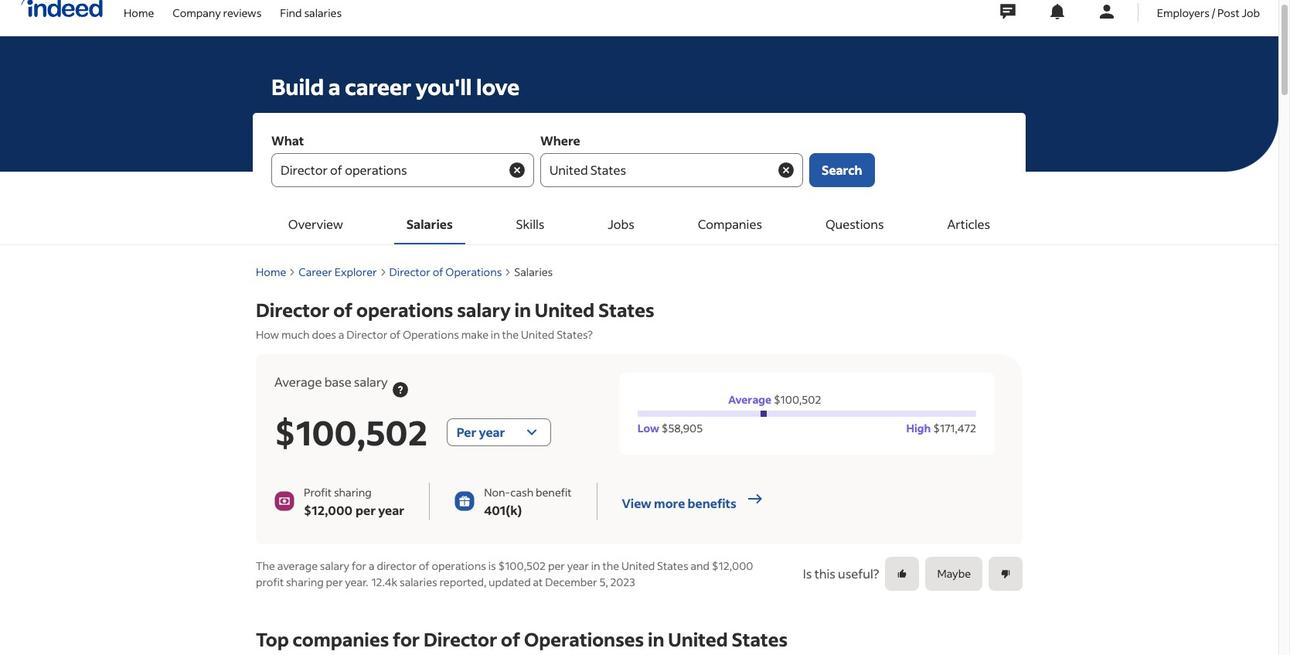 Task type: describe. For each thing, give the bounding box(es) containing it.
0 horizontal spatial per
[[326, 574, 343, 589]]

december
[[545, 574, 598, 589]]

home inside "breadcrumbs." element
[[256, 265, 286, 279]]

no, it's not helpful. image
[[1001, 568, 1012, 579]]

the
[[256, 558, 275, 573]]

$100,502 inside "the average salary for a director of operations  is $100,502 per year in the united states and  $12,000 profit sharing per year."
[[498, 558, 546, 573]]

jobs
[[608, 216, 635, 232]]

low
[[638, 420, 660, 435]]

salary inside director of operations salary in united states how much does a director of operations make in the united states?
[[457, 298, 511, 322]]

love
[[476, 73, 520, 101]]

view more benefits link
[[622, 489, 765, 512]]

2 horizontal spatial $100,502
[[774, 392, 822, 406]]

director up much
[[256, 298, 330, 322]]

operations inside director of operations salary in united states how much does a director of operations make in the united states?
[[357, 298, 454, 322]]

director down reported,
[[424, 627, 498, 651]]

Where field
[[541, 153, 804, 187]]

5,
[[600, 574, 609, 589]]

home link for career explorer link
[[256, 265, 286, 279]]

build a career you'll love
[[271, 73, 520, 101]]

salary for is this useful?
[[320, 558, 350, 573]]

at
[[533, 574, 543, 589]]

where
[[541, 132, 581, 149]]

account image
[[1098, 2, 1117, 21]]

united inside "the average salary for a director of operations  is $100,502 per year in the united states and  $12,000 profit sharing per year."
[[622, 558, 655, 573]]

profit
[[256, 574, 284, 589]]

questions
[[826, 216, 885, 232]]

profit sharing $12,000 per year
[[304, 485, 405, 518]]

top
[[256, 627, 289, 651]]

0 horizontal spatial $100,502
[[275, 410, 428, 454]]

/
[[1213, 5, 1216, 20]]

you'll
[[416, 73, 472, 101]]

does
[[312, 327, 336, 342]]

employers
[[1158, 5, 1210, 20]]

employers / post job link
[[1158, 0, 1261, 32]]

skills link
[[504, 206, 557, 244]]

build
[[271, 73, 324, 101]]

company reviews link
[[173, 0, 262, 32]]

the inside director of operations salary in united states how much does a director of operations make in the united states?
[[502, 327, 519, 342]]

salaries link inside "breadcrumbs." element
[[515, 265, 553, 279]]

401(k)
[[484, 502, 522, 518]]

average for average $100,502
[[729, 392, 772, 406]]

none search field containing what
[[253, 113, 1026, 206]]

skills
[[516, 216, 545, 232]]

yes, it's helpful. image
[[898, 568, 908, 579]]

overview
[[288, 216, 343, 232]]

job
[[1243, 5, 1261, 20]]

more
[[654, 495, 686, 511]]

per inside profit sharing $12,000 per year
[[356, 502, 376, 518]]

company
[[173, 5, 221, 20]]

operations inside "the average salary for a director of operations  is $100,502 per year in the united states and  $12,000 profit sharing per year."
[[432, 558, 486, 573]]

reported,
[[440, 574, 487, 589]]

companies link
[[686, 206, 775, 244]]

director
[[377, 558, 417, 573]]

0 horizontal spatial home
[[124, 5, 154, 20]]

of inside "the average salary for a director of operations  is $100,502 per year in the united states and  $12,000 profit sharing per year."
[[419, 558, 430, 573]]

director of operations
[[390, 265, 502, 279]]

updated
[[489, 574, 531, 589]]

questions link
[[814, 206, 897, 244]]

salaries inside "breadcrumbs." element
[[515, 265, 553, 279]]

12.4k salaries reported, updated at december 5, 2023
[[372, 574, 636, 589]]

$12,000 inside "the average salary for a director of operations  is $100,502 per year in the united states and  $12,000 profit sharing per year."
[[712, 558, 754, 573]]

base
[[325, 373, 352, 389]]

maybe
[[938, 566, 971, 581]]

non-
[[484, 485, 511, 499]]

of up does
[[333, 298, 353, 322]]

useful?
[[838, 565, 880, 581]]

$100,502 main content
[[0, 245, 1279, 655]]

articles
[[948, 216, 991, 232]]

a inside "the average salary for a director of operations  is $100,502 per year in the united states and  $12,000 profit sharing per year."
[[369, 558, 375, 573]]

$12,000 inside profit sharing $12,000 per year
[[304, 502, 353, 518]]



Task type: locate. For each thing, give the bounding box(es) containing it.
this
[[815, 565, 836, 581]]

is
[[803, 565, 813, 581]]

find salaries link
[[280, 0, 342, 32]]

salaries down "skills" link
[[515, 265, 553, 279]]

and
[[691, 558, 710, 573]]

benefits
[[688, 495, 737, 511]]

operationses
[[524, 627, 644, 651]]

home
[[124, 5, 154, 20], [256, 265, 286, 279]]

view more benefits
[[622, 495, 737, 511]]

home link left company at the top left of page
[[124, 0, 154, 32]]

the
[[502, 327, 519, 342], [603, 558, 620, 573]]

12.4k
[[372, 574, 398, 589]]

sharing inside profit sharing $12,000 per year
[[334, 485, 372, 499]]

of up director of operations salary in united states how much does a director of operations make in the united states?
[[433, 265, 444, 279]]

0 vertical spatial salaries
[[407, 216, 453, 232]]

0 vertical spatial home link
[[124, 0, 154, 32]]

of right director
[[419, 558, 430, 573]]

2 horizontal spatial salary
[[457, 298, 511, 322]]

average base salary
[[275, 373, 388, 389]]

year up director
[[378, 502, 405, 518]]

0 horizontal spatial year
[[378, 502, 405, 518]]

0 vertical spatial year
[[378, 502, 405, 518]]

director of operations link
[[390, 265, 502, 279]]

states inside "the average salary for a director of operations  is $100,502 per year in the united states and  $12,000 profit sharing per year."
[[658, 558, 689, 573]]

much
[[282, 327, 310, 342]]

1 vertical spatial $100,502
[[275, 410, 428, 454]]

1 vertical spatial $12,000
[[712, 558, 754, 573]]

year up 'december'
[[567, 558, 589, 573]]

1 horizontal spatial year
[[567, 558, 589, 573]]

top companies for director of operationses in united states
[[256, 627, 788, 651]]

sharing down average
[[286, 574, 324, 589]]

career
[[345, 73, 412, 101]]

$12,000 down profit
[[304, 502, 353, 518]]

salaries link down "skills" link
[[515, 265, 553, 279]]

1 vertical spatial salaries
[[400, 574, 438, 589]]

salaries for 12.4k
[[400, 574, 438, 589]]

year inside "the average salary for a director of operations  is $100,502 per year in the united states and  $12,000 profit sharing per year."
[[567, 558, 589, 573]]

1 vertical spatial states
[[658, 558, 689, 573]]

sharing right profit
[[334, 485, 372, 499]]

salaries
[[407, 216, 453, 232], [515, 265, 553, 279]]

breadcrumbs. element
[[244, 245, 1036, 299]]

notifications unread count 0 image
[[1049, 2, 1067, 21]]

a right build
[[329, 73, 341, 101]]

salaries
[[304, 5, 342, 20], [400, 574, 438, 589]]

career explorer link
[[299, 265, 377, 279]]

0 vertical spatial home
[[124, 5, 154, 20]]

$12,000 right and
[[712, 558, 754, 573]]

1 vertical spatial salaries link
[[515, 265, 553, 279]]

career
[[299, 265, 333, 279]]

salary up the year.
[[320, 558, 350, 573]]

a right does
[[339, 327, 344, 342]]

0 vertical spatial the
[[502, 327, 519, 342]]

salary
[[457, 298, 511, 322], [354, 373, 388, 389], [320, 558, 350, 573]]

a inside director of operations salary in united states how much does a director of operations make in the united states?
[[339, 327, 344, 342]]

year.
[[345, 574, 369, 589]]

per up 'december'
[[548, 558, 565, 573]]

of
[[433, 265, 444, 279], [333, 298, 353, 322], [390, 327, 401, 342], [419, 558, 430, 573], [501, 627, 521, 651]]

1 horizontal spatial sharing
[[334, 485, 372, 499]]

company reviews
[[173, 5, 262, 20]]

per
[[356, 502, 376, 518], [548, 558, 565, 573], [326, 574, 343, 589]]

2 vertical spatial salary
[[320, 558, 350, 573]]

0 vertical spatial $100,502
[[774, 392, 822, 406]]

career explorer
[[299, 265, 377, 279]]

search button
[[810, 153, 875, 187]]

salary up make
[[457, 298, 511, 322]]

$12,000
[[304, 502, 353, 518], [712, 558, 754, 573]]

0 vertical spatial average
[[275, 373, 322, 389]]

home link for company reviews link
[[124, 0, 154, 32]]

operations down director of operations link
[[357, 298, 454, 322]]

salary for $100,502
[[354, 373, 388, 389]]

1 vertical spatial the
[[603, 558, 620, 573]]

sharing
[[334, 485, 372, 499], [286, 574, 324, 589]]

1 vertical spatial operations
[[432, 558, 486, 573]]

the up 5,
[[603, 558, 620, 573]]

0 vertical spatial states
[[599, 298, 655, 322]]

is this useful?
[[803, 565, 880, 581]]

director of operations salary in united states how much does a director of operations make in the united states?
[[256, 298, 655, 342]]

average $100,502
[[729, 392, 822, 406]]

united down and
[[669, 627, 728, 651]]

profit
[[304, 485, 332, 499]]

1 horizontal spatial states
[[658, 558, 689, 573]]

united
[[535, 298, 595, 322], [521, 327, 555, 342], [622, 558, 655, 573], [669, 627, 728, 651]]

0 vertical spatial operations
[[357, 298, 454, 322]]

1 vertical spatial for
[[393, 627, 420, 651]]

is
[[489, 558, 496, 573]]

sharing inside "the average salary for a director of operations  is $100,502 per year in the united states and  $12,000 profit sharing per year."
[[286, 574, 324, 589]]

2 horizontal spatial per
[[548, 558, 565, 573]]

0 vertical spatial per
[[356, 502, 376, 518]]

1 horizontal spatial salaries
[[400, 574, 438, 589]]

operations up director of operations salary in united states how much does a director of operations make in the united states?
[[446, 265, 502, 279]]

$100,502
[[774, 392, 822, 406], [275, 410, 428, 454], [498, 558, 546, 573]]

states?
[[557, 327, 593, 342]]

year
[[378, 502, 405, 518], [567, 558, 589, 573]]

operations left make
[[403, 327, 459, 342]]

companies
[[293, 627, 389, 651]]

home left career
[[256, 265, 286, 279]]

1 horizontal spatial home
[[256, 265, 286, 279]]

director right explorer
[[390, 265, 431, 279]]

1 vertical spatial home
[[256, 265, 286, 279]]

1 horizontal spatial $12,000
[[712, 558, 754, 573]]

1 vertical spatial a
[[339, 327, 344, 342]]

the right make
[[502, 327, 519, 342]]

average
[[277, 558, 318, 573]]

0 horizontal spatial $12,000
[[304, 502, 353, 518]]

0 vertical spatial a
[[329, 73, 341, 101]]

1 horizontal spatial for
[[393, 627, 420, 651]]

operations
[[446, 265, 502, 279], [403, 327, 459, 342]]

1 vertical spatial salaries
[[515, 265, 553, 279]]

0 horizontal spatial home link
[[124, 0, 154, 32]]

1 horizontal spatial average
[[729, 392, 772, 406]]

non-cash benefit 401(k)
[[484, 485, 572, 518]]

for inside "the average salary for a director of operations  is $100,502 per year in the united states and  $12,000 profit sharing per year."
[[352, 558, 367, 573]]

jobs link
[[596, 206, 647, 244]]

operations inside director of operations salary in united states how much does a director of operations make in the united states?
[[403, 327, 459, 342]]

united up the 2023
[[622, 558, 655, 573]]

high $171,472
[[907, 420, 977, 435]]

2023
[[611, 574, 636, 589]]

0 vertical spatial salary
[[457, 298, 511, 322]]

reviews
[[223, 5, 262, 20]]

find
[[280, 5, 302, 20]]

2 vertical spatial per
[[326, 574, 343, 589]]

1 vertical spatial year
[[567, 558, 589, 573]]

0 vertical spatial salaries
[[304, 5, 342, 20]]

salary right base
[[354, 373, 388, 389]]

0 horizontal spatial salary
[[320, 558, 350, 573]]

1 vertical spatial per
[[548, 558, 565, 573]]

overview link
[[276, 206, 356, 244]]

clear search input image
[[508, 161, 527, 179]]

0 horizontal spatial the
[[502, 327, 519, 342]]

salaries up director of operations link
[[407, 216, 453, 232]]

2 vertical spatial a
[[369, 558, 375, 573]]

0 horizontal spatial salaries link
[[394, 206, 465, 244]]

low $58,905
[[638, 420, 703, 435]]

director right does
[[347, 327, 388, 342]]

for up the year.
[[352, 558, 367, 573]]

0 vertical spatial sharing
[[334, 485, 372, 499]]

0 vertical spatial $12,000
[[304, 502, 353, 518]]

$171,472
[[934, 420, 977, 435]]

of inside "breadcrumbs." element
[[433, 265, 444, 279]]

0 vertical spatial operations
[[446, 265, 502, 279]]

per up the year.
[[356, 502, 376, 518]]

1 vertical spatial sharing
[[286, 574, 324, 589]]

operations up reported,
[[432, 558, 486, 573]]

1 horizontal spatial the
[[603, 558, 620, 573]]

1 horizontal spatial home link
[[256, 265, 286, 279]]

of right does
[[390, 327, 401, 342]]

cash
[[511, 485, 534, 499]]

in inside "the average salary for a director of operations  is $100,502 per year in the united states and  $12,000 profit sharing per year."
[[592, 558, 601, 573]]

states inside director of operations salary in united states how much does a director of operations make in the united states?
[[599, 298, 655, 322]]

the average salary for a director of operations  is $100,502 per year in the united states and  $12,000 profit sharing per year.
[[256, 558, 754, 589]]

$58,905
[[662, 420, 703, 435]]

1 horizontal spatial salaries
[[515, 265, 553, 279]]

operations
[[357, 298, 454, 322], [432, 558, 486, 573]]

0 horizontal spatial salaries
[[304, 5, 342, 20]]

1 horizontal spatial salary
[[354, 373, 388, 389]]

1 horizontal spatial per
[[356, 502, 376, 518]]

home link left career
[[256, 265, 286, 279]]

make
[[462, 327, 489, 342]]

0 horizontal spatial for
[[352, 558, 367, 573]]

united up the states?
[[535, 298, 595, 322]]

companies
[[698, 216, 763, 232]]

0 horizontal spatial average
[[275, 373, 322, 389]]

the inside "the average salary for a director of operations  is $100,502 per year in the united states and  $12,000 profit sharing per year."
[[603, 558, 620, 573]]

home link
[[124, 0, 154, 32], [256, 265, 286, 279]]

2 vertical spatial states
[[732, 627, 788, 651]]

1 vertical spatial average
[[729, 392, 772, 406]]

1 horizontal spatial salaries link
[[515, 265, 553, 279]]

states
[[599, 298, 655, 322], [658, 558, 689, 573], [732, 627, 788, 651]]

articles link
[[936, 206, 1003, 244]]

operations inside "breadcrumbs." element
[[446, 265, 502, 279]]

1 vertical spatial salary
[[354, 373, 388, 389]]

benefit
[[536, 485, 572, 499]]

None search field
[[253, 113, 1026, 206]]

a
[[329, 73, 341, 101], [339, 327, 344, 342], [369, 558, 375, 573]]

messages unread count 0 image
[[998, 0, 1018, 27]]

per left the year.
[[326, 574, 343, 589]]

2 horizontal spatial states
[[732, 627, 788, 651]]

1 vertical spatial home link
[[256, 265, 286, 279]]

salaries down director
[[400, 574, 438, 589]]

average
[[275, 373, 322, 389], [729, 392, 772, 406]]

year inside profit sharing $12,000 per year
[[378, 502, 405, 518]]

0 vertical spatial for
[[352, 558, 367, 573]]

for down 12.4k
[[393, 627, 420, 651]]

post
[[1218, 5, 1240, 20]]

high
[[907, 420, 932, 435]]

0 horizontal spatial salaries
[[407, 216, 453, 232]]

salaries right find
[[304, 5, 342, 20]]

2 vertical spatial $100,502
[[498, 558, 546, 573]]

find salaries
[[280, 5, 342, 20]]

how
[[256, 327, 279, 342]]

maybe button
[[926, 557, 983, 591]]

what
[[271, 132, 304, 149]]

1 vertical spatial operations
[[403, 327, 459, 342]]

salaries for find
[[304, 5, 342, 20]]

1 horizontal spatial $100,502
[[498, 558, 546, 573]]

salaries link up director of operations link
[[394, 206, 465, 244]]

search
[[822, 162, 863, 178]]

clear search input image
[[777, 161, 796, 179]]

home left company at the top left of page
[[124, 5, 154, 20]]

in
[[515, 298, 531, 322], [491, 327, 500, 342], [592, 558, 601, 573], [648, 627, 665, 651]]

a up 12.4k
[[369, 558, 375, 573]]

salaries inside $100,502 main content
[[400, 574, 438, 589]]

0 horizontal spatial states
[[599, 298, 655, 322]]

director inside "breadcrumbs." element
[[390, 265, 431, 279]]

0 horizontal spatial sharing
[[286, 574, 324, 589]]

salary inside "the average salary for a director of operations  is $100,502 per year in the united states and  $12,000 profit sharing per year."
[[320, 558, 350, 573]]

explorer
[[335, 265, 377, 279]]

0 vertical spatial salaries link
[[394, 206, 465, 244]]

What field
[[271, 153, 534, 187]]

average for average base salary
[[275, 373, 322, 389]]

employers / post job
[[1158, 5, 1261, 20]]

of down updated
[[501, 627, 521, 651]]

salaries link
[[394, 206, 465, 244], [515, 265, 553, 279]]

united left the states?
[[521, 327, 555, 342]]

view
[[622, 495, 652, 511]]



Task type: vqa. For each thing, say whether or not it's contained in the screenshot.
Q&A Link
no



